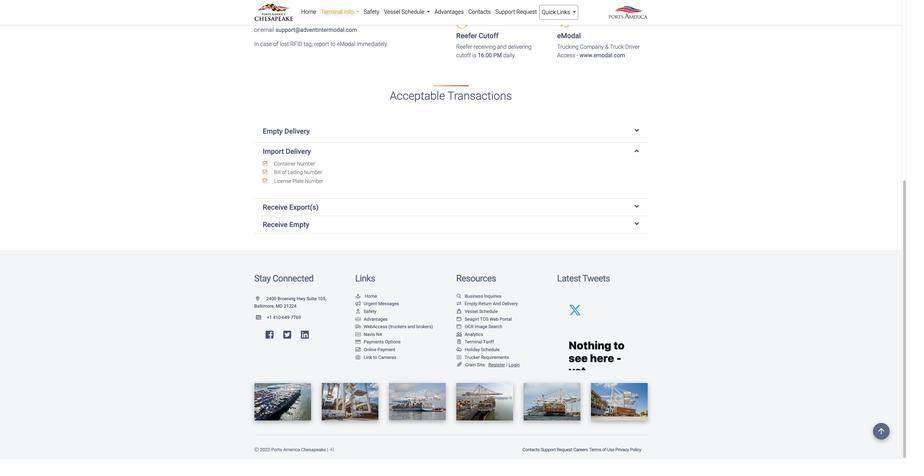 Task type: vqa. For each thing, say whether or not it's contained in the screenshot.
per
no



Task type: describe. For each thing, give the bounding box(es) containing it.
privacy
[[615, 448, 629, 453]]

1 vertical spatial www.emodal.com
[[580, 52, 625, 59]]

receive empty
[[263, 221, 309, 229]]

bullhorn image
[[355, 302, 361, 307]]

online
[[364, 348, 376, 353]]

0 vertical spatial vessel schedule link
[[382, 5, 432, 19]]

analytics image
[[456, 333, 462, 338]]

1 vertical spatial advantages link
[[355, 317, 388, 322]]

0 horizontal spatial to
[[318, 4, 323, 11]]

schedule for bells image
[[481, 348, 499, 353]]

payments options link
[[355, 340, 401, 345]]

site:
[[477, 363, 486, 368]]

tab list containing empty delivery
[[254, 120, 648, 234]]

import delivery
[[263, 147, 311, 156]]

3838
[[372, 18, 385, 25]]

angle down image
[[635, 147, 639, 154]]

messages
[[378, 302, 399, 307]]

suite
[[306, 296, 317, 302]]

0 vertical spatial vessel
[[384, 9, 400, 15]]

trucking
[[557, 44, 579, 50]]

portal
[[500, 317, 512, 322]]

container number
[[273, 161, 315, 167]]

trucking company & truck driver access -
[[557, 44, 640, 59]]

and
[[493, 302, 501, 307]]

link to cameras link
[[355, 355, 396, 361]]

1 vertical spatial rfid
[[290, 41, 302, 48]]

0 vertical spatial contacts link
[[466, 5, 493, 19]]

0 vertical spatial advantages link
[[432, 5, 466, 19]]

wheat image
[[456, 363, 463, 368]]

holiday schedule
[[465, 348, 499, 353]]

and for (truckers
[[408, 325, 415, 330]]

angle down image for export(s)
[[635, 203, 639, 210]]

daily.
[[503, 52, 516, 59]]

seagirt
[[465, 317, 479, 322]]

navis n4
[[364, 332, 382, 338]]

ocr image search
[[465, 325, 502, 330]]

business inquiries
[[465, 294, 501, 299]]

resources
[[456, 274, 496, 284]]

+1 410-649-7769 link
[[254, 315, 301, 321]]

baltimore,
[[254, 304, 275, 309]]

options
[[385, 340, 401, 345]]

(truckers
[[389, 325, 406, 330]]

payments
[[364, 340, 384, 345]]

+1 410-649-7769
[[267, 315, 301, 321]]

tariff
[[483, 340, 494, 345]]

0 vertical spatial home
[[301, 9, 316, 15]]

truck container image
[[355, 325, 361, 330]]

latest
[[557, 274, 581, 284]]

at
[[344, 18, 349, 25]]

schedule for ship image
[[479, 309, 498, 315]]

in
[[254, 41, 259, 48]]

1 vertical spatial advantages
[[364, 317, 388, 322]]

phone office image
[[256, 316, 267, 321]]

2023
[[260, 448, 270, 453]]

1 vertical spatial contacts link
[[522, 444, 540, 457]]

file invoice image
[[456, 341, 462, 345]]

tos
[[480, 317, 488, 322]]

and for receiving
[[497, 44, 506, 50]]

0 vertical spatial number
[[297, 161, 315, 167]]

inquiries
[[264, 18, 285, 25]]

or
[[254, 27, 259, 33]]

browser image for seagirt
[[456, 318, 462, 322]]

1 horizontal spatial support
[[541, 448, 556, 453]]

to
[[254, 4, 261, 11]]

immediately.
[[357, 41, 388, 48]]

empty delivery
[[263, 127, 310, 136]]

acceptable transactions
[[390, 89, 512, 103]]

terms of use link
[[589, 444, 615, 457]]

sign in image
[[329, 449, 334, 453]]

terminal for terminal info
[[321, 9, 342, 15]]

analytics link
[[456, 332, 483, 338]]

driver
[[625, 44, 640, 50]]

import
[[263, 147, 284, 156]]

1 horizontal spatial support request link
[[540, 444, 573, 457]]

import delivery link
[[263, 147, 639, 156]]

receive for receive export(s)
[[263, 203, 288, 212]]

-
[[577, 52, 578, 59]]

to obtain an rfid tag, go to www.emodal.com .
[[254, 4, 371, 11]]

receive for receive empty
[[263, 221, 288, 229]]

delivering
[[508, 44, 532, 50]]

2 vertical spatial number
[[305, 178, 323, 184]]

2400
[[266, 296, 276, 302]]

case
[[260, 41, 272, 48]]

1 horizontal spatial request
[[557, 448, 572, 453]]

7769
[[291, 315, 301, 321]]

user hard hat image
[[355, 310, 361, 315]]

delivery for import delivery
[[286, 147, 311, 156]]

terms
[[589, 448, 601, 453]]

brokers)
[[416, 325, 433, 330]]

1 horizontal spatial advantages
[[434, 9, 464, 15]]

2 vertical spatial emodal
[[337, 41, 355, 48]]

quick links link
[[539, 5, 578, 20]]

container storage image
[[355, 333, 361, 338]]

is
[[472, 52, 476, 59]]

acceptable
[[390, 89, 445, 103]]

webaccess (truckers and brokers) link
[[355, 325, 433, 330]]

report
[[314, 41, 329, 48]]

trucker requirements
[[465, 355, 509, 361]]

navis n4 link
[[355, 332, 382, 338]]

transactions
[[448, 89, 512, 103]]

holiday schedule link
[[456, 348, 499, 353]]

twitter square image
[[283, 331, 291, 340]]

urgent messages link
[[355, 302, 399, 307]]

camera image
[[355, 356, 361, 360]]

0 vertical spatial .
[[370, 4, 371, 11]]

credit card image
[[355, 341, 361, 345]]

plate
[[292, 178, 304, 184]]

grain site: register | login
[[465, 363, 520, 369]]

0 horizontal spatial links
[[355, 274, 375, 284]]

trucker
[[465, 355, 480, 361]]

copyright image
[[254, 449, 259, 453]]

latest tweets
[[557, 274, 610, 284]]

seagirt tos web portal
[[465, 317, 512, 322]]

1 vertical spatial number
[[304, 170, 322, 176]]

home link for urgent messages link
[[355, 294, 377, 299]]

contacts support request careers terms of use privacy policy
[[523, 448, 641, 453]]

lost
[[280, 41, 289, 48]]

stay
[[254, 274, 271, 284]]

bells image
[[456, 348, 462, 353]]

careers
[[573, 448, 588, 453]]

login
[[509, 363, 520, 368]]

home link for the terminal info link
[[299, 5, 319, 19]]

2 vertical spatial delivery
[[502, 302, 518, 307]]

410-
[[273, 315, 282, 321]]

emodal inside for inquiries please contact emodal at 866-758-3838 or email support@adventintermodal.com .
[[324, 18, 342, 25]]

image
[[475, 325, 487, 330]]

delivery for empty delivery
[[284, 127, 310, 136]]

cutoff
[[456, 52, 471, 59]]

0 vertical spatial of
[[273, 41, 278, 48]]

tweets
[[582, 274, 610, 284]]

&
[[605, 44, 609, 50]]

of inside tab list
[[282, 170, 286, 176]]

+1
[[267, 315, 272, 321]]

connected
[[273, 274, 314, 284]]

2 vertical spatial to
[[373, 355, 377, 361]]

hand receiving image
[[355, 318, 361, 322]]



Task type: locate. For each thing, give the bounding box(es) containing it.
obtain
[[262, 4, 277, 11]]

0 horizontal spatial contacts
[[468, 9, 491, 15]]

1 horizontal spatial home
[[365, 294, 377, 299]]

0 horizontal spatial advantages
[[364, 317, 388, 322]]

receiving
[[474, 44, 496, 50]]

ship image
[[456, 310, 462, 315]]

angle down image inside receive export(s) link
[[635, 203, 639, 210]]

pm
[[493, 52, 502, 59]]

0 horizontal spatial vessel schedule
[[384, 9, 426, 15]]

0 vertical spatial and
[[497, 44, 506, 50]]

links right the quick
[[557, 9, 570, 16]]

2 vertical spatial of
[[602, 448, 606, 453]]

bill of lading number
[[273, 170, 322, 176]]

2 receive from the top
[[263, 221, 288, 229]]

tag, left the go
[[300, 4, 309, 11]]

0 vertical spatial receive
[[263, 203, 288, 212]]

ports
[[271, 448, 282, 453]]

delivery right and
[[502, 302, 518, 307]]

for
[[254, 18, 262, 25]]

2 reefer from the top
[[456, 44, 472, 50]]

terminal left "info"
[[321, 9, 342, 15]]

urgent messages
[[364, 302, 399, 307]]

1 horizontal spatial .
[[370, 4, 371, 11]]

649-
[[282, 315, 291, 321]]

1 horizontal spatial |
[[506, 363, 507, 369]]

business
[[465, 294, 483, 299]]

empty down business
[[465, 302, 477, 307]]

0 vertical spatial contacts
[[468, 9, 491, 15]]

1 vertical spatial delivery
[[286, 147, 311, 156]]

safety link for urgent messages link
[[355, 309, 376, 315]]

contacts for contacts support request careers terms of use privacy policy
[[523, 448, 540, 453]]

reefer for reefer cutoff
[[456, 32, 477, 40]]

1 vertical spatial vessel
[[465, 309, 478, 315]]

0 vertical spatial advantages
[[434, 9, 464, 15]]

1 vertical spatial and
[[408, 325, 415, 330]]

facebook square image
[[266, 331, 273, 340]]

0 vertical spatial safety link
[[361, 5, 382, 19]]

1 horizontal spatial contacts link
[[522, 444, 540, 457]]

0 vertical spatial vessel schedule
[[384, 9, 426, 15]]

0 vertical spatial emodal
[[324, 18, 342, 25]]

0 vertical spatial links
[[557, 9, 570, 16]]

rfid right lost
[[290, 41, 302, 48]]

grain
[[465, 363, 476, 368]]

to
[[318, 4, 323, 11], [330, 41, 335, 48], [373, 355, 377, 361]]

request left careers
[[557, 448, 572, 453]]

exchange image
[[456, 302, 462, 307]]

safety link down the urgent
[[355, 309, 376, 315]]

go
[[310, 4, 317, 11]]

browser image up the analytics image
[[456, 325, 462, 330]]

0 vertical spatial www.emodal.com
[[324, 4, 370, 11]]

empty delivery link
[[263, 127, 639, 136]]

payment
[[378, 348, 395, 353]]

number up bill of lading number
[[297, 161, 315, 167]]

login link
[[509, 363, 520, 368]]

rfid
[[286, 4, 298, 11], [290, 41, 302, 48]]

tab list
[[254, 120, 648, 234]]

schedule
[[401, 9, 424, 15], [479, 309, 498, 315], [481, 348, 499, 353]]

webaccess
[[364, 325, 387, 330]]

. up 866-758-3838 link
[[370, 4, 371, 11]]

browser image inside ocr image search link
[[456, 325, 462, 330]]

lading
[[288, 170, 303, 176]]

rfid right an
[[286, 4, 298, 11]]

1 vertical spatial safety link
[[355, 309, 376, 315]]

home link
[[299, 5, 319, 19], [355, 294, 377, 299]]

navis
[[364, 332, 375, 338]]

anchor image
[[355, 295, 361, 299]]

and inside reefer receiving and delivering cutoff is
[[497, 44, 506, 50]]

2 horizontal spatial to
[[373, 355, 377, 361]]

to right report
[[330, 41, 335, 48]]

vessel up 3838 on the top left of page
[[384, 9, 400, 15]]

terminal info link
[[319, 5, 361, 19]]

angle down image
[[635, 127, 639, 134], [635, 203, 639, 210], [635, 221, 639, 228]]

0 horizontal spatial empty
[[263, 127, 283, 136]]

1 reefer from the top
[[456, 32, 477, 40]]

webaccess (truckers and brokers)
[[364, 325, 433, 330]]

empty for empty delivery
[[263, 127, 283, 136]]

0 horizontal spatial vessel
[[384, 9, 400, 15]]

support request link left careers
[[540, 444, 573, 457]]

16:00
[[478, 52, 492, 59]]

1 vertical spatial to
[[330, 41, 335, 48]]

of left use
[[602, 448, 606, 453]]

map marker alt image
[[256, 297, 265, 302]]

2400 broening hwy suite 105, baltimore, md 21224
[[254, 296, 326, 309]]

support up cutoff
[[495, 9, 515, 15]]

contact
[[304, 18, 322, 25]]

1 vertical spatial request
[[557, 448, 572, 453]]

browser image down ship image
[[456, 318, 462, 322]]

0 horizontal spatial and
[[408, 325, 415, 330]]

contacts for contacts
[[468, 9, 491, 15]]

2 vertical spatial empty
[[465, 302, 477, 307]]

online payment
[[364, 348, 395, 353]]

0 vertical spatial empty
[[263, 127, 283, 136]]

0 vertical spatial www.emodal.com link
[[324, 4, 370, 11]]

web
[[490, 317, 499, 322]]

of right bill
[[282, 170, 286, 176]]

1 vertical spatial contacts
[[523, 448, 540, 453]]

america
[[283, 448, 300, 453]]

return
[[479, 302, 492, 307]]

cutoff
[[479, 32, 499, 40]]

container
[[274, 161, 296, 167]]

support request link left the quick
[[493, 5, 539, 19]]

reefer cutoff
[[456, 32, 499, 40]]

reefer receiving and delivering cutoff is
[[456, 44, 532, 59]]

0 vertical spatial delivery
[[284, 127, 310, 136]]

0 vertical spatial tag,
[[300, 4, 309, 11]]

emodal down the terminal info
[[324, 18, 342, 25]]

request inside support request link
[[516, 9, 537, 15]]

2023 ports america chesapeake |
[[259, 448, 329, 453]]

contacts
[[468, 9, 491, 15], [523, 448, 540, 453]]

safety down the urgent
[[364, 309, 376, 315]]

list alt image
[[456, 356, 462, 360]]

2 vertical spatial angle down image
[[635, 221, 639, 228]]

of
[[273, 41, 278, 48], [282, 170, 286, 176], [602, 448, 606, 453]]

emodal down 'at'
[[337, 41, 355, 48]]

reefer for reefer receiving and delivering cutoff is
[[456, 44, 472, 50]]

vessel up seagirt on the right of page
[[465, 309, 478, 315]]

16:00 pm daily.
[[478, 52, 516, 59]]

1 horizontal spatial links
[[557, 9, 570, 16]]

www.emodal.com link down & at the right of the page
[[580, 52, 625, 59]]

angle down image inside empty delivery link
[[635, 127, 639, 134]]

support left careers
[[541, 448, 556, 453]]

0 vertical spatial to
[[318, 4, 323, 11]]

emodal up trucking
[[557, 32, 581, 40]]

0 horizontal spatial contacts link
[[466, 5, 493, 19]]

1 horizontal spatial vessel
[[465, 309, 478, 315]]

0 horizontal spatial .
[[358, 27, 360, 33]]

1 horizontal spatial empty
[[289, 221, 309, 229]]

0 vertical spatial |
[[506, 363, 507, 369]]

of left lost
[[273, 41, 278, 48]]

0 horizontal spatial |
[[327, 448, 328, 453]]

n4
[[376, 332, 382, 338]]

in case of lost rfid tag, report to emodal immediately.
[[254, 41, 388, 48]]

go to top image
[[873, 424, 890, 440]]

terminal for terminal tariff
[[465, 340, 482, 345]]

1 horizontal spatial of
[[282, 170, 286, 176]]

1 vertical spatial reefer
[[456, 44, 472, 50]]

www.emodal.com link up 'at'
[[324, 4, 370, 11]]

3 angle down image from the top
[[635, 221, 639, 228]]

2 safety from the top
[[364, 309, 376, 315]]

1 horizontal spatial vessel schedule link
[[456, 309, 498, 315]]

1 vertical spatial angle down image
[[635, 203, 639, 210]]

|
[[506, 363, 507, 369], [327, 448, 328, 453]]

0 vertical spatial safety
[[364, 9, 379, 15]]

0 horizontal spatial www.emodal.com link
[[324, 4, 370, 11]]

and
[[497, 44, 506, 50], [408, 325, 415, 330]]

home up the urgent
[[365, 294, 377, 299]]

safety link right 866-
[[361, 5, 382, 19]]

| left sign in icon
[[327, 448, 328, 453]]

linkedin image
[[301, 331, 309, 340]]

1 vertical spatial of
[[282, 170, 286, 176]]

advantages
[[434, 9, 464, 15], [364, 317, 388, 322]]

hwy
[[297, 296, 305, 302]]

safety inside "link"
[[364, 9, 379, 15]]

1 vertical spatial emodal
[[557, 32, 581, 40]]

and left "brokers)"
[[408, 325, 415, 330]]

0 horizontal spatial terminal
[[321, 9, 342, 15]]

| left login
[[506, 363, 507, 369]]

an
[[279, 4, 285, 11]]

business inquiries link
[[456, 294, 501, 299]]

www.emodal.com down & at the right of the page
[[580, 52, 625, 59]]

cameras
[[378, 355, 396, 361]]

1 vertical spatial browser image
[[456, 325, 462, 330]]

holiday
[[465, 348, 480, 353]]

1 horizontal spatial www.emodal.com
[[580, 52, 625, 59]]

1 safety from the top
[[364, 9, 379, 15]]

access
[[557, 52, 575, 59]]

1 angle down image from the top
[[635, 127, 639, 134]]

angle down image for delivery
[[635, 127, 639, 134]]

number right the plate
[[305, 178, 323, 184]]

links up anchor image
[[355, 274, 375, 284]]

www.emodal.com link for trucking company & truck driver access -
[[580, 52, 625, 59]]

inquiries
[[484, 294, 501, 299]]

1 vertical spatial empty
[[289, 221, 309, 229]]

1 vertical spatial .
[[358, 27, 360, 33]]

license plate number
[[273, 178, 323, 184]]

info
[[344, 9, 354, 15]]

758-
[[361, 18, 372, 25]]

request left the quick
[[516, 9, 537, 15]]

browser image inside seagirt tos web portal "link"
[[456, 318, 462, 322]]

1 vertical spatial vessel schedule link
[[456, 309, 498, 315]]

1 receive from the top
[[263, 203, 288, 212]]

home up 'contact'
[[301, 9, 316, 15]]

browser image for ocr
[[456, 325, 462, 330]]

vessel schedule link
[[382, 5, 432, 19], [456, 309, 498, 315]]

safety up 866-758-3838 link
[[364, 9, 379, 15]]

0 vertical spatial reefer
[[456, 32, 477, 40]]

reefer inside reefer receiving and delivering cutoff is
[[456, 44, 472, 50]]

terminal down analytics
[[465, 340, 482, 345]]

0 horizontal spatial of
[[273, 41, 278, 48]]

ocr
[[465, 325, 474, 330]]

truck
[[610, 44, 624, 50]]

0 horizontal spatial support request link
[[493, 5, 539, 19]]

0 horizontal spatial www.emodal.com
[[324, 4, 370, 11]]

requirements
[[481, 355, 509, 361]]

1 vertical spatial links
[[355, 274, 375, 284]]

terminal info
[[321, 9, 355, 15]]

0 vertical spatial request
[[516, 9, 537, 15]]

search image
[[456, 295, 462, 299]]

vessel
[[384, 9, 400, 15], [465, 309, 478, 315]]

2 browser image from the top
[[456, 325, 462, 330]]

0 horizontal spatial request
[[516, 9, 537, 15]]

0 vertical spatial support
[[495, 9, 515, 15]]

receive up receive empty
[[263, 203, 288, 212]]

vessel schedule up 3838 on the top left of page
[[384, 9, 426, 15]]

support inside support request link
[[495, 9, 515, 15]]

1 vertical spatial vessel schedule
[[465, 309, 498, 315]]

number up license plate number on the left of page
[[304, 170, 322, 176]]

1 vertical spatial safety
[[364, 309, 376, 315]]

bill
[[274, 170, 281, 176]]

online payment link
[[355, 348, 395, 353]]

1 horizontal spatial advantages link
[[432, 5, 466, 19]]

. inside for inquiries please contact emodal at 866-758-3838 or email support@adventintermodal.com .
[[358, 27, 360, 33]]

1 vertical spatial schedule
[[479, 309, 498, 315]]

1 vertical spatial receive
[[263, 221, 288, 229]]

and up pm
[[497, 44, 506, 50]]

1 browser image from the top
[[456, 318, 462, 322]]

tag, left report
[[304, 41, 313, 48]]

advantages link
[[432, 5, 466, 19], [355, 317, 388, 322]]

empty for empty return and delivery
[[465, 302, 477, 307]]

866-
[[350, 18, 361, 25]]

safety
[[364, 9, 379, 15], [364, 309, 376, 315]]

to right the go
[[318, 4, 323, 11]]

browser image
[[456, 318, 462, 322], [456, 325, 462, 330]]

www.emodal.com link for to obtain an rfid tag, go to
[[324, 4, 370, 11]]

1 horizontal spatial home link
[[355, 294, 377, 299]]

angle down image for empty
[[635, 221, 639, 228]]

1 horizontal spatial vessel schedule
[[465, 309, 498, 315]]

www.emodal.com up 'at'
[[324, 4, 370, 11]]

delivery up the "container number"
[[286, 147, 311, 156]]

credit card front image
[[355, 348, 361, 353]]

2 vertical spatial schedule
[[481, 348, 499, 353]]

1 vertical spatial support request link
[[540, 444, 573, 457]]

1 vertical spatial tag,
[[304, 41, 313, 48]]

0 horizontal spatial vessel schedule link
[[382, 5, 432, 19]]

receive down receive export(s) at the top left of the page
[[263, 221, 288, 229]]

2 horizontal spatial of
[[602, 448, 606, 453]]

empty
[[263, 127, 283, 136], [289, 221, 309, 229], [465, 302, 477, 307]]

1 horizontal spatial and
[[497, 44, 506, 50]]

2 angle down image from the top
[[635, 203, 639, 210]]

0 horizontal spatial home link
[[299, 5, 319, 19]]

delivery up import delivery
[[284, 127, 310, 136]]

0 vertical spatial schedule
[[401, 9, 424, 15]]

0 vertical spatial home link
[[299, 5, 319, 19]]

0 vertical spatial rfid
[[286, 4, 298, 11]]

support@adventintermodal.com
[[276, 27, 357, 33]]

0 horizontal spatial home
[[301, 9, 316, 15]]

0 vertical spatial terminal
[[321, 9, 342, 15]]

to right the link
[[373, 355, 377, 361]]

1 vertical spatial |
[[327, 448, 328, 453]]

vessel schedule up seagirt tos web portal "link"
[[465, 309, 498, 315]]

angle down image inside receive empty 'link'
[[635, 221, 639, 228]]

0 vertical spatial support request link
[[493, 5, 539, 19]]

empty down export(s)
[[289, 221, 309, 229]]

empty up import
[[263, 127, 283, 136]]

receive export(s) link
[[263, 203, 639, 212]]

safety link for the terminal info link
[[361, 5, 382, 19]]

register link
[[487, 363, 505, 368]]

. down 866-
[[358, 27, 360, 33]]



